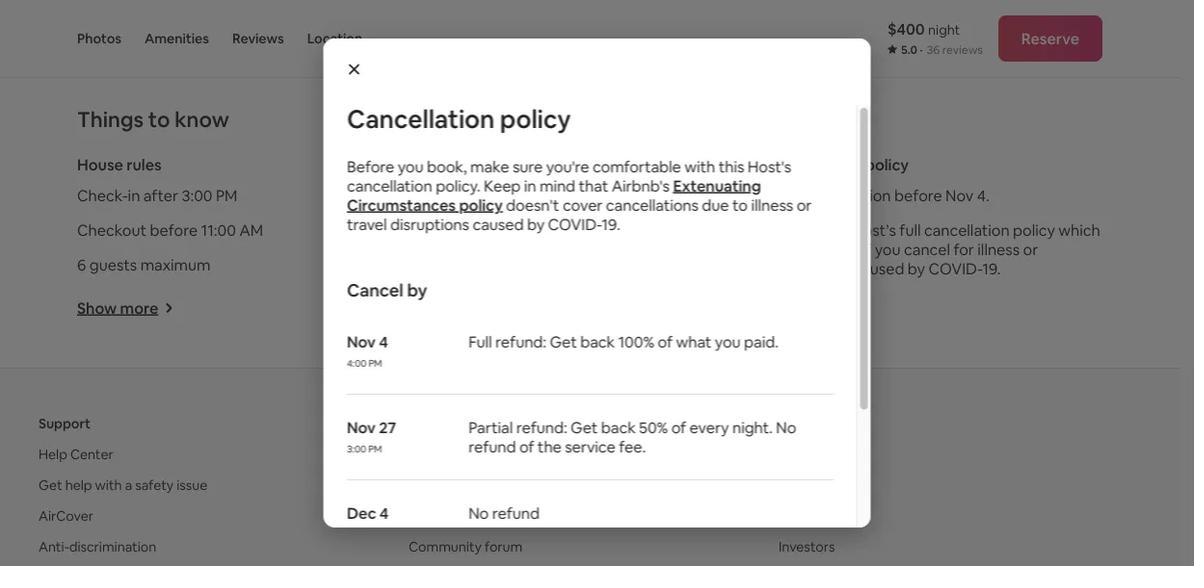 Task type: locate. For each thing, give the bounding box(es) containing it.
0 vertical spatial back
[[580, 332, 615, 352]]

0 horizontal spatial aircover
[[39, 508, 93, 525]]

illness inside review the host's full cancellation policy which applies even if you cancel for illness or disruptions caused by covid-19.
[[978, 240, 1020, 260]]

to
[[148, 106, 170, 134], [732, 195, 748, 215]]

0 vertical spatial get
[[550, 332, 577, 352]]

sure
[[512, 157, 542, 176]]

host's
[[747, 157, 791, 176]]

cancellation up free
[[771, 155, 862, 175]]

nov for full refund: get back 100% of what you paid.
[[347, 332, 375, 352]]

partial refund: get back 50% of every night. no refund of the service fee.
[[468, 418, 796, 457]]

policy inside review the host's full cancellation policy which applies even if you cancel for illness or disruptions caused by covid-19.
[[1013, 221, 1055, 241]]

policy up free cancellation before nov 4.
[[865, 155, 909, 175]]

3:00 inside nov 27 3:00 pm
[[347, 443, 366, 456]]

1 horizontal spatial caused
[[854, 259, 905, 279]]

airbnb for airbnb your home
[[409, 446, 451, 463]]

pm for nov 4
[[368, 357, 382, 370]]

2 horizontal spatial you
[[875, 240, 901, 260]]

0 horizontal spatial in
[[128, 186, 140, 206]]

0 vertical spatial cancellation
[[347, 103, 494, 135]]

1 vertical spatial before
[[150, 221, 198, 241]]

1 horizontal spatial in
[[524, 176, 536, 196]]

0 vertical spatial or
[[796, 195, 812, 215]]

pm down dec
[[368, 529, 382, 541]]

refund: up home
[[516, 418, 567, 438]]

1 show more from the left
[[77, 298, 158, 318]]

safety
[[135, 477, 174, 494]]

paid.
[[744, 332, 778, 352]]

pm inside nov 4 4:00 pm
[[368, 357, 382, 370]]

get left help
[[39, 477, 62, 494]]

0 horizontal spatial show
[[77, 298, 117, 318]]

before
[[895, 186, 942, 206], [150, 221, 198, 241]]

0 horizontal spatial cancellation
[[347, 176, 432, 196]]

&
[[474, 155, 485, 175]]

1 horizontal spatial the
[[825, 221, 849, 241]]

covid- inside review the host's full cancellation policy which applies even if you cancel for illness or disruptions caused by covid-19.
[[929, 259, 983, 279]]

0 horizontal spatial the
[[537, 437, 561, 457]]

get left fee.
[[570, 418, 598, 438]]

of
[[658, 332, 672, 352], [671, 418, 686, 438], [519, 437, 534, 457]]

0 vertical spatial 19.
[[601, 215, 620, 234]]

disruptions down review
[[771, 259, 850, 279]]

aircover for aircover for hosts
[[409, 477, 464, 494]]

nov inside nov 27 3:00 pm
[[347, 418, 375, 438]]

2 vertical spatial 3:00
[[347, 529, 366, 541]]

0 horizontal spatial for
[[467, 477, 485, 494]]

0 horizontal spatial cancellation
[[347, 103, 494, 135]]

1 horizontal spatial disruptions
[[771, 259, 850, 279]]

0 vertical spatial to
[[148, 106, 170, 134]]

0 vertical spatial 4
[[379, 332, 388, 352]]

pm inside dec 4 3:00 pm
[[368, 529, 382, 541]]

discrimination
[[69, 538, 156, 556]]

cancellation policy up free cancellation before nov 4.
[[771, 155, 909, 175]]

1 vertical spatial cancellation
[[771, 155, 862, 175]]

home
[[484, 446, 520, 463]]

anti-discrimination link
[[39, 538, 156, 556]]

3:00
[[182, 186, 213, 206], [347, 443, 366, 456], [347, 529, 366, 541]]

0 vertical spatial disruptions
[[390, 215, 469, 234]]

full refund: get back 100% of what you paid.
[[468, 332, 778, 352]]

fee.
[[619, 437, 646, 457]]

caused
[[472, 215, 523, 234], [854, 259, 905, 279]]

nov inside nov 4 4:00 pm
[[347, 332, 375, 352]]

1 vertical spatial no
[[468, 504, 488, 524]]

0 horizontal spatial by
[[407, 280, 427, 302]]

after
[[143, 186, 178, 206]]

keep
[[484, 176, 520, 196]]

0 vertical spatial refund:
[[495, 332, 546, 352]]

policy inside 'extenuating circumstances policy'
[[459, 195, 502, 215]]

0 vertical spatial airbnb
[[779, 416, 822, 433]]

$400 night
[[888, 19, 961, 39]]

circumstances
[[347, 195, 455, 215]]

with left this on the top right
[[684, 157, 715, 176]]

refund: for partial
[[516, 418, 567, 438]]

0 vertical spatial the
[[825, 221, 849, 241]]

cancellation up host's
[[806, 186, 891, 206]]

19. right alarm
[[601, 215, 620, 234]]

0 vertical spatial you
[[397, 157, 423, 176]]

help center link
[[39, 446, 113, 463]]

0 horizontal spatial disruptions
[[390, 215, 469, 234]]

things to know
[[77, 106, 229, 134]]

what
[[676, 332, 711, 352]]

1 horizontal spatial or
[[1023, 240, 1038, 260]]

nov left 4.
[[946, 186, 974, 206]]

1 horizontal spatial to
[[732, 195, 748, 215]]

1 horizontal spatial by
[[527, 215, 544, 234]]

pm right '4:00'
[[368, 357, 382, 370]]

features
[[810, 477, 862, 494]]

of left what
[[658, 332, 672, 352]]

0 horizontal spatial 19.
[[601, 215, 620, 234]]

3:00 right after
[[182, 186, 213, 206]]

before up full
[[895, 186, 942, 206]]

0 vertical spatial for
[[954, 240, 975, 260]]

show more down the guests
[[77, 298, 158, 318]]

cancellation policy inside dialog
[[347, 103, 571, 135]]

1 vertical spatial disruptions
[[771, 259, 850, 279]]

show right cancel
[[424, 298, 464, 318]]

your
[[454, 446, 481, 463]]

0 horizontal spatial you
[[397, 157, 423, 176]]

cancellation up safety
[[347, 103, 494, 135]]

caused down host's
[[854, 259, 905, 279]]

4 for nov 4
[[379, 332, 388, 352]]

1 horizontal spatial illness
[[978, 240, 1020, 260]]

service
[[565, 437, 615, 457]]

pm for nov 27
[[368, 443, 382, 456]]

4 inside nov 4 4:00 pm
[[379, 332, 388, 352]]

new
[[779, 477, 807, 494]]

3:00 down dec
[[347, 529, 366, 541]]

0 vertical spatial refund
[[468, 437, 516, 457]]

4 inside dec 4 3:00 pm
[[379, 504, 388, 524]]

night
[[928, 21, 961, 38]]

2 more from the left
[[467, 298, 505, 318]]

2 vertical spatial you
[[715, 332, 741, 352]]

for left hosts
[[467, 477, 485, 494]]

nov left '27'
[[347, 418, 375, 438]]

1 vertical spatial back
[[601, 418, 635, 438]]

1 vertical spatial caused
[[854, 259, 905, 279]]

airbnb your home link
[[409, 446, 520, 463]]

1 vertical spatial 4
[[379, 504, 388, 524]]

1 vertical spatial by
[[908, 259, 925, 279]]

help
[[65, 477, 92, 494]]

1 vertical spatial get
[[570, 418, 598, 438]]

0 horizontal spatial caused
[[472, 215, 523, 234]]

with left 'a'
[[95, 477, 122, 494]]

before up maximum
[[150, 221, 198, 241]]

cancellation
[[347, 103, 494, 135], [771, 155, 862, 175]]

of right 50%
[[671, 418, 686, 438]]

cancellations
[[606, 195, 698, 215]]

refund inside partial refund: get back 50% of every night. no refund of the service fee.
[[468, 437, 516, 457]]

or left which
[[1023, 240, 1038, 260]]

0 vertical spatial by
[[527, 215, 544, 234]]

1 vertical spatial nov
[[347, 332, 375, 352]]

comfortable
[[592, 157, 681, 176]]

aircover
[[409, 477, 464, 494], [39, 508, 93, 525]]

1 vertical spatial to
[[732, 195, 748, 215]]

1 vertical spatial with
[[95, 477, 122, 494]]

reserve button
[[999, 15, 1103, 62]]

1 horizontal spatial covid-
[[929, 259, 983, 279]]

refund:
[[495, 332, 546, 352], [516, 418, 567, 438]]

0 horizontal spatial or
[[796, 195, 812, 215]]

or inside doesn't cover cancellations due to illness or travel disruptions caused by covid-19.
[[796, 195, 812, 215]]

airbnb for airbnb
[[779, 416, 822, 433]]

for right cancel
[[954, 240, 975, 260]]

more
[[120, 298, 158, 318], [467, 298, 505, 318]]

aircover for hosts
[[409, 477, 523, 494]]

rules
[[127, 155, 162, 175]]

guests
[[89, 256, 137, 275]]

1 horizontal spatial with
[[684, 157, 715, 176]]

aircover up anti-
[[39, 508, 93, 525]]

the left service
[[537, 437, 561, 457]]

to right due
[[732, 195, 748, 215]]

every
[[689, 418, 729, 438]]

pm down '27'
[[368, 443, 382, 456]]

in left after
[[128, 186, 140, 206]]

3:00 inside dec 4 3:00 pm
[[347, 529, 366, 541]]

0 horizontal spatial more
[[120, 298, 158, 318]]

3:00 up dec
[[347, 443, 366, 456]]

you right if
[[875, 240, 901, 260]]

location button
[[307, 0, 363, 77]]

caused inside doesn't cover cancellations due to illness or travel disruptions caused by covid-19.
[[472, 215, 523, 234]]

amenities button
[[145, 0, 209, 77]]

0 horizontal spatial airbnb
[[409, 446, 451, 463]]

cancel
[[347, 280, 403, 302]]

you left paid.
[[715, 332, 741, 352]]

cancellation policy up safety
[[347, 103, 571, 135]]

0 vertical spatial with
[[684, 157, 715, 176]]

1 vertical spatial or
[[1023, 240, 1038, 260]]

19.
[[601, 215, 620, 234], [983, 259, 1001, 279]]

anti-
[[39, 538, 69, 556]]

4.
[[977, 186, 990, 206]]

pm inside nov 27 3:00 pm
[[368, 443, 382, 456]]

you inside review the host's full cancellation policy which applies even if you cancel for illness or disruptions caused by covid-19.
[[875, 240, 901, 260]]

cancellation inside dialog
[[347, 103, 494, 135]]

1 vertical spatial aircover
[[39, 508, 93, 525]]

100%
[[618, 332, 654, 352]]

1 horizontal spatial show more
[[424, 298, 505, 318]]

cancellation policy for you
[[347, 103, 571, 135]]

policy left which
[[1013, 221, 1055, 241]]

cancellation policy
[[347, 103, 571, 135], [771, 155, 909, 175]]

by down security camera/recording device
[[527, 215, 544, 234]]

book,
[[427, 157, 467, 176]]

refund: inside partial refund: get back 50% of every night. no refund of the service fee.
[[516, 418, 567, 438]]

2 vertical spatial nov
[[347, 418, 375, 438]]

get inside partial refund: get back 50% of every night. no refund of the service fee.
[[570, 418, 598, 438]]

by right cancel
[[407, 280, 427, 302]]

the left if
[[825, 221, 849, 241]]

1 horizontal spatial for
[[954, 240, 975, 260]]

illness up review
[[751, 195, 793, 215]]

no inside partial refund: get back 50% of every night. no refund of the service fee.
[[776, 418, 796, 438]]

2 horizontal spatial by
[[908, 259, 925, 279]]

to left know
[[148, 106, 170, 134]]

0 vertical spatial 3:00
[[182, 186, 213, 206]]

airbnb's
[[611, 176, 669, 196]]

refund: right full at bottom
[[495, 332, 546, 352]]

0 horizontal spatial covid-
[[548, 215, 601, 234]]

support
[[39, 416, 91, 433]]

1 vertical spatial 19.
[[983, 259, 1001, 279]]

policy up carbon monoxide alarm
[[459, 195, 502, 215]]

0 horizontal spatial show more
[[77, 298, 158, 318]]

disruptions down security
[[390, 215, 469, 234]]

cancellation down 4.
[[924, 221, 1010, 241]]

1 vertical spatial the
[[537, 437, 561, 457]]

back for 50%
[[601, 418, 635, 438]]

policy up sure
[[500, 103, 571, 135]]

4
[[379, 332, 388, 352], [379, 504, 388, 524]]

1 horizontal spatial cancellation
[[806, 186, 891, 206]]

show
[[77, 298, 117, 318], [424, 298, 464, 318]]

carbon monoxide alarm
[[424, 221, 595, 241]]

1 horizontal spatial 19.
[[983, 259, 1001, 279]]

1 horizontal spatial before
[[895, 186, 942, 206]]

airbnb right night.
[[779, 416, 822, 433]]

forum
[[485, 538, 523, 556]]

property
[[488, 155, 553, 175]]

1 vertical spatial airbnb
[[409, 446, 451, 463]]

back left 50%
[[601, 418, 635, 438]]

1 vertical spatial covid-
[[929, 259, 983, 279]]

show down 6
[[77, 298, 117, 318]]

1 horizontal spatial more
[[467, 298, 505, 318]]

airbnb left your
[[409, 446, 451, 463]]

0 vertical spatial covid-
[[548, 215, 601, 234]]

cancellation up travel
[[347, 176, 432, 196]]

illness inside doesn't cover cancellations due to illness or travel disruptions caused by covid-19.
[[751, 195, 793, 215]]

no down aircover for hosts in the left bottom of the page
[[468, 504, 488, 524]]

no right night.
[[776, 418, 796, 438]]

1 horizontal spatial cancellation policy
[[771, 155, 909, 175]]

1 vertical spatial you
[[875, 240, 901, 260]]

community forum
[[409, 538, 523, 556]]

if
[[862, 240, 872, 260]]

back left 100%
[[580, 332, 615, 352]]

house rules
[[77, 155, 162, 175]]

1 vertical spatial cancellation policy
[[771, 155, 909, 175]]

0 vertical spatial cancellation policy
[[347, 103, 571, 135]]

6
[[77, 256, 86, 275]]

you left book, on the top left
[[397, 157, 423, 176]]

illness down 4.
[[978, 240, 1020, 260]]

nov 4 4:00 pm
[[347, 332, 388, 370]]

alarm
[[555, 221, 595, 241]]

or up review
[[796, 195, 812, 215]]

get for 100%
[[550, 332, 577, 352]]

1 horizontal spatial airbnb
[[779, 416, 822, 433]]

more down 6 guests maximum
[[120, 298, 158, 318]]

4 for dec 4
[[379, 504, 388, 524]]

50%
[[639, 418, 668, 438]]

4 right dec
[[379, 504, 388, 524]]

1 horizontal spatial cancellation
[[771, 155, 862, 175]]

of for 50%
[[671, 418, 686, 438]]

new features link
[[779, 477, 862, 494]]

0 vertical spatial illness
[[751, 195, 793, 215]]

2 horizontal spatial cancellation
[[924, 221, 1010, 241]]

in
[[524, 176, 536, 196], [128, 186, 140, 206]]

more up full at bottom
[[467, 298, 505, 318]]

19. right cancel
[[983, 259, 1001, 279]]

get help with a safety issue
[[39, 477, 207, 494]]

cancellation inside before you book, make sure you're comfortable with this host's cancellation policy. keep in mind that airbnb's
[[347, 176, 432, 196]]

1 horizontal spatial no
[[776, 418, 796, 438]]

caused down keep
[[472, 215, 523, 234]]

back inside partial refund: get back 50% of every night. no refund of the service fee.
[[601, 418, 635, 438]]

carbon
[[424, 221, 477, 241]]

show more up full at bottom
[[424, 298, 505, 318]]

caused inside review the host's full cancellation policy which applies even if you cancel for illness or disruptions caused by covid-19.
[[854, 259, 905, 279]]

0 vertical spatial no
[[776, 418, 796, 438]]

4 down cancel by
[[379, 332, 388, 352]]

1 horizontal spatial show
[[424, 298, 464, 318]]

cancellation for cancellation
[[771, 155, 862, 175]]

nov up '4:00'
[[347, 332, 375, 352]]

1 vertical spatial refund:
[[516, 418, 567, 438]]

pm for dec 4
[[368, 529, 382, 541]]

2 vertical spatial by
[[407, 280, 427, 302]]

aircover up hosting
[[409, 477, 464, 494]]

0 vertical spatial aircover
[[409, 477, 464, 494]]

by down full
[[908, 259, 925, 279]]

cancellation inside review the host's full cancellation policy which applies even if you cancel for illness or disruptions caused by covid-19.
[[924, 221, 1010, 241]]

or inside review the host's full cancellation policy which applies even if you cancel for illness or disruptions caused by covid-19.
[[1023, 240, 1038, 260]]

night.
[[732, 418, 773, 438]]

aircover link
[[39, 508, 93, 525]]

0 horizontal spatial illness
[[751, 195, 793, 215]]

1 horizontal spatial aircover
[[409, 477, 464, 494]]

4:00
[[347, 357, 366, 370]]

get left 100%
[[550, 332, 577, 352]]

in down property
[[524, 176, 536, 196]]

0 horizontal spatial with
[[95, 477, 122, 494]]

19. inside doesn't cover cancellations due to illness or travel disruptions caused by covid-19.
[[601, 215, 620, 234]]



Task type: vqa. For each thing, say whether or not it's contained in the screenshot.
the PM inside the Nov 4 4:00 PM
yes



Task type: describe. For each thing, give the bounding box(es) containing it.
photos
[[77, 30, 121, 47]]

issue
[[177, 477, 207, 494]]

get help with a safety issue link
[[39, 477, 207, 494]]

reviews
[[943, 42, 983, 57]]

36
[[927, 42, 940, 57]]

anti-discrimination
[[39, 538, 156, 556]]

extenuating circumstances policy link
[[347, 176, 761, 215]]

1 vertical spatial refund
[[492, 504, 539, 524]]

2 vertical spatial get
[[39, 477, 62, 494]]

full
[[468, 332, 492, 352]]

camera/recording
[[486, 186, 614, 206]]

by inside review the host's full cancellation policy which applies even if you cancel for illness or disruptions caused by covid-19.
[[908, 259, 925, 279]]

to inside doesn't cover cancellations due to illness or travel disruptions caused by covid-19.
[[732, 195, 748, 215]]

0 vertical spatial before
[[895, 186, 942, 206]]

checkout
[[77, 221, 147, 241]]

you inside before you book, make sure you're comfortable with this host's cancellation policy. keep in mind that airbnb's
[[397, 157, 423, 176]]

1 horizontal spatial you
[[715, 332, 741, 352]]

0 horizontal spatial before
[[150, 221, 198, 241]]

2 show from the left
[[424, 298, 464, 318]]

review the host's full cancellation policy which applies even if you cancel for illness or disruptions caused by covid-19.
[[771, 221, 1101, 279]]

1 show from the left
[[77, 298, 117, 318]]

doesn't
[[506, 195, 559, 215]]

nov 27 3:00 pm
[[347, 418, 396, 456]]

host's
[[852, 221, 896, 241]]

3:00 for dec 4
[[347, 529, 366, 541]]

monoxide
[[481, 221, 551, 241]]

this
[[718, 157, 744, 176]]

hosting resources link
[[409, 508, 521, 525]]

partial
[[468, 418, 513, 438]]

in inside before you book, make sure you're comfortable with this host's cancellation policy. keep in mind that airbnb's
[[524, 176, 536, 196]]

extenuating
[[673, 176, 761, 196]]

5.0 · 36 reviews
[[901, 42, 983, 57]]

disruptions inside review the host's full cancellation policy which applies even if you cancel for illness or disruptions caused by covid-19.
[[771, 259, 850, 279]]

cancellation policy dialog
[[323, 39, 871, 567]]

doesn't cover cancellations due to illness or travel disruptions caused by covid-19.
[[347, 195, 812, 234]]

hosting resources
[[409, 508, 521, 525]]

aircover for hosts link
[[409, 477, 523, 494]]

security camera/recording device
[[424, 186, 664, 206]]

am
[[239, 221, 263, 241]]

with inside before you book, make sure you're comfortable with this host's cancellation policy. keep in mind that airbnb's
[[684, 157, 715, 176]]

amenities
[[145, 30, 209, 47]]

covid- inside doesn't cover cancellations due to illness or travel disruptions caused by covid-19.
[[548, 215, 601, 234]]

security
[[424, 186, 482, 206]]

of right partial
[[519, 437, 534, 457]]

airbnb your home
[[409, 446, 520, 463]]

back for 100%
[[580, 332, 615, 352]]

pm up 11:00
[[216, 186, 238, 206]]

policy.
[[435, 176, 480, 196]]

cancel
[[904, 240, 950, 260]]

no refund
[[468, 504, 539, 524]]

of for 100%
[[658, 332, 672, 352]]

aircover for aircover link
[[39, 508, 93, 525]]

hosting
[[409, 508, 457, 525]]

community forum link
[[409, 538, 523, 556]]

know
[[175, 106, 229, 134]]

which
[[1059, 221, 1101, 241]]

mind
[[539, 176, 575, 196]]

the inside partial refund: get back 50% of every night. no refund of the service fee.
[[537, 437, 561, 457]]

27
[[379, 418, 396, 438]]

19. inside review the host's full cancellation policy which applies even if you cancel for illness or disruptions caused by covid-19.
[[983, 259, 1001, 279]]

new features
[[779, 477, 862, 494]]

safety & property
[[424, 155, 553, 175]]

11:00
[[201, 221, 236, 241]]

by inside doesn't cover cancellations due to illness or travel disruptions caused by covid-19.
[[527, 215, 544, 234]]

extenuating circumstances policy
[[347, 176, 761, 215]]

things
[[77, 106, 144, 134]]

show more button
[[77, 298, 174, 318]]

get for 50%
[[570, 418, 598, 438]]

safety
[[424, 155, 471, 175]]

6 guests maximum
[[77, 256, 211, 275]]

even
[[825, 240, 859, 260]]

0 vertical spatial nov
[[946, 186, 974, 206]]

before
[[347, 157, 394, 176]]

help
[[39, 446, 67, 463]]

check-
[[77, 186, 128, 206]]

2 show more from the left
[[424, 298, 505, 318]]

maximum
[[140, 256, 211, 275]]

reviews button
[[232, 0, 284, 77]]

investors
[[779, 538, 835, 556]]

0 horizontal spatial no
[[468, 504, 488, 524]]

you're
[[546, 157, 589, 176]]

make
[[470, 157, 509, 176]]

disruptions inside doesn't cover cancellations due to illness or travel disruptions caused by covid-19.
[[390, 215, 469, 234]]

3:00 for nov 27
[[347, 443, 366, 456]]

5.0
[[901, 42, 918, 57]]

for inside review the host's full cancellation policy which applies even if you cancel for illness or disruptions caused by covid-19.
[[954, 240, 975, 260]]

cover
[[562, 195, 602, 215]]

review
[[771, 221, 822, 241]]

hosts
[[488, 477, 523, 494]]

the inside review the host's full cancellation policy which applies even if you cancel for illness or disruptions caused by covid-19.
[[825, 221, 849, 241]]

cancellation for you
[[347, 103, 494, 135]]

center
[[70, 446, 113, 463]]

due
[[702, 195, 729, 215]]

device
[[618, 186, 664, 206]]

1 more from the left
[[120, 298, 158, 318]]

refund: for full
[[495, 332, 546, 352]]

travel
[[347, 215, 387, 234]]

1 vertical spatial for
[[467, 477, 485, 494]]

cancellation policy for cancellation
[[771, 155, 909, 175]]

applies
[[771, 240, 822, 260]]

check-in after 3:00 pm
[[77, 186, 238, 206]]

full
[[900, 221, 921, 241]]

0 horizontal spatial to
[[148, 106, 170, 134]]

nov for partial refund: get back 50% of every night. no refund of the service fee.
[[347, 418, 375, 438]]

cancel by
[[347, 280, 427, 302]]



